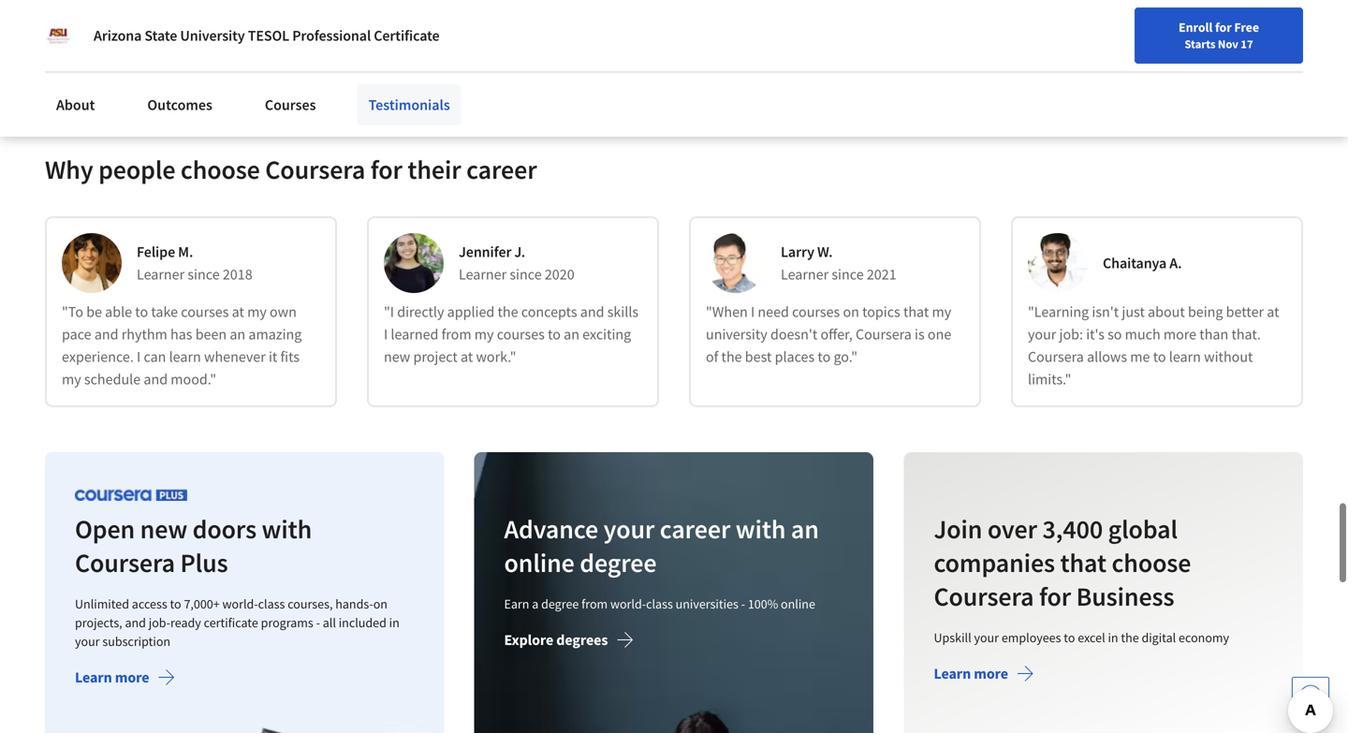 Task type: vqa. For each thing, say whether or not it's contained in the screenshot.
doors's with
yes



Task type: describe. For each thing, give the bounding box(es) containing it.
coursera inside open new doors with coursera plus
[[75, 547, 175, 580]]

more inside the "learning isn't just about being better at your job: it's so much more than that. coursera allows me to learn without limits."
[[1164, 325, 1197, 344]]

professional
[[292, 26, 371, 45]]

the inside "i directly applied the concepts and skills i learned from my courses to an exciting new project at work."
[[498, 303, 519, 321]]

learner for jennifer
[[459, 265, 507, 284]]

advance
[[505, 513, 599, 546]]

my inside "i directly applied the concepts and skills i learned from my courses to an exciting new project at work."
[[475, 325, 494, 344]]

people
[[98, 153, 176, 186]]

project
[[316, 22, 373, 46]]

outcomes link
[[136, 84, 224, 126]]

state
[[145, 26, 177, 45]]

the inside "when i need courses on topics that my university doesn't offer, coursera is one of the best places to go."
[[722, 348, 742, 366]]

my down experience. at the top left
[[62, 370, 81, 389]]

3,400
[[1043, 513, 1103, 546]]

skills
[[608, 303, 639, 321]]

doors
[[193, 513, 257, 546]]

access
[[132, 596, 167, 613]]

university
[[706, 325, 768, 344]]

coursera inside "when i need courses on topics that my university doesn't offer, coursera is one of the best places to go."
[[856, 325, 912, 344]]

employees
[[1002, 630, 1062, 647]]

best
[[745, 348, 772, 366]]

"i
[[384, 303, 394, 321]]

jennifer
[[459, 243, 512, 262]]

and down can in the left top of the page
[[144, 370, 168, 389]]

with for career
[[736, 513, 786, 546]]

pace
[[62, 325, 91, 344]]

courses inside "i directly applied the concepts and skills i learned from my courses to an exciting new project at work."
[[497, 325, 545, 344]]

allows
[[1088, 348, 1128, 366]]

and inside "i directly applied the concepts and skills i learned from my courses to an exciting new project at work."
[[581, 303, 605, 321]]

online inside advance your career with an online degree
[[505, 547, 575, 580]]

ready
[[170, 615, 201, 632]]

upskill
[[934, 630, 972, 647]]

schedule
[[84, 370, 141, 389]]

a.
[[1170, 254, 1183, 273]]

about link
[[45, 84, 106, 126]]

learn more for the right learn more link
[[934, 665, 1009, 684]]

from inside "i directly applied the concepts and skills i learned from my courses to an exciting new project at work."
[[442, 325, 472, 344]]

"when i need courses on topics that my university doesn't offer, coursera is one of the best places to go."
[[706, 303, 952, 366]]

enroll for free starts nov 17
[[1179, 19, 1260, 52]]

and inside unlimited access to 7,000+ world-class courses, hands-on projects, and job-ready certificate programs - all included in your subscription
[[125, 615, 146, 632]]

help center image
[[1300, 685, 1323, 707]]

economy
[[1179, 630, 1230, 647]]

better
[[1227, 303, 1265, 321]]

learner for felipe
[[137, 265, 185, 284]]

0 horizontal spatial more
[[115, 669, 149, 687]]

much
[[1126, 325, 1161, 344]]

arizona state university image
[[45, 22, 71, 49]]

1 horizontal spatial learn more link
[[934, 665, 1035, 688]]

and up experience. at the top left
[[94, 325, 119, 344]]

to inside unlimited access to 7,000+ world-class courses, hands-on projects, and job-ready certificate programs - all included in your subscription
[[170, 596, 181, 613]]

an inside "to be able to take courses at my own pace and rhythm has been an amazing experience. i can learn whenever it fits my schedule and mood."
[[230, 325, 246, 344]]

larry
[[781, 243, 815, 262]]

that inside "when i need courses on topics that my university doesn't offer, coursera is one of the best places to go."
[[904, 303, 930, 321]]

degree inside advance your career with an online degree
[[580, 547, 657, 580]]

courses inside "when i need courses on topics that my university doesn't offer, coursera is one of the best places to go."
[[793, 303, 840, 321]]

at for better
[[1268, 303, 1280, 321]]

i inside "i directly applied the concepts and skills i learned from my courses to an exciting new project at work."
[[384, 325, 388, 344]]

coursera inside the "learning isn't just about being better at your job: it's so much more than that. coursera allows me to learn without limits."
[[1029, 348, 1085, 366]]

class for universities
[[647, 596, 673, 613]]

"learning
[[1029, 303, 1090, 321]]

courses,
[[288, 596, 333, 613]]

business
[[1077, 581, 1175, 613]]

directly
[[397, 303, 444, 321]]

earn
[[505, 596, 530, 613]]

my left own
[[247, 303, 267, 321]]

to inside "when i need courses on topics that my university doesn't offer, coursera is one of the best places to go."
[[818, 348, 831, 366]]

your inside the "learning isn't just about being better at your job: it's so much more than that. coursera allows me to learn without limits."
[[1029, 325, 1057, 344]]

excel
[[1078, 630, 1106, 647]]

world- for from
[[611, 596, 647, 613]]

exciting
[[583, 325, 632, 344]]

experience.
[[62, 348, 134, 366]]

able
[[105, 303, 132, 321]]

new inside "i directly applied the concepts and skills i learned from my courses to an exciting new project at work."
[[384, 348, 411, 366]]

tesol
[[248, 26, 290, 45]]

with for doors
[[262, 513, 312, 546]]

so
[[1108, 325, 1123, 344]]

to inside "i directly applied the concepts and skills i learned from my courses to an exciting new project at work."
[[548, 325, 561, 344]]

one
[[928, 325, 952, 344]]

courses
[[265, 96, 316, 114]]

learn more for leftmost learn more link
[[75, 669, 149, 687]]

career inside advance your career with an online degree
[[660, 513, 731, 546]]

learn for leftmost learn more link
[[75, 669, 112, 687]]

topics
[[863, 303, 901, 321]]

since for w.
[[832, 265, 864, 284]]

without
[[1205, 348, 1254, 366]]

certificate
[[374, 26, 440, 45]]

explore
[[505, 631, 554, 650]]

arizona state university tesol professional certificate
[[94, 26, 440, 45]]

be
[[86, 303, 102, 321]]

teach
[[80, 22, 126, 46]]

english
[[130, 22, 188, 46]]

"i directly applied the concepts and skills i learned from my courses to an exciting new project at work."
[[384, 303, 639, 366]]

"to
[[62, 303, 83, 321]]

jennifer j. learner since 2020
[[459, 243, 575, 284]]

your inside advance your career with an online degree
[[604, 513, 655, 546]]

global
[[1109, 513, 1178, 546]]

"learning isn't just about being better at your job: it's so much more than that. coursera allows me to learn without limits."
[[1029, 303, 1280, 389]]

0 vertical spatial -
[[742, 596, 746, 613]]

than
[[1200, 325, 1229, 344]]

of
[[706, 348, 719, 366]]

0 horizontal spatial career
[[467, 153, 537, 186]]

earn a degree from world-class universities - 100% online
[[505, 596, 816, 613]]



Task type: locate. For each thing, give the bounding box(es) containing it.
- left the 100%
[[742, 596, 746, 613]]

at for courses
[[232, 303, 244, 321]]

0 vertical spatial choose
[[181, 153, 260, 186]]

0 horizontal spatial in
[[389, 615, 400, 632]]

from up degrees
[[582, 596, 608, 613]]

on up offer,
[[843, 303, 860, 321]]

2 horizontal spatial more
[[1164, 325, 1197, 344]]

1 horizontal spatial courses
[[497, 325, 545, 344]]

1 class from the left
[[258, 596, 285, 613]]

coursera
[[265, 153, 366, 186], [856, 325, 912, 344], [1029, 348, 1085, 366], [75, 547, 175, 580], [934, 581, 1034, 613]]

0 horizontal spatial new
[[140, 513, 187, 546]]

class for courses,
[[258, 596, 285, 613]]

nov
[[1219, 37, 1239, 52]]

1 horizontal spatial degree
[[580, 547, 657, 580]]

1 vertical spatial for
[[371, 153, 403, 186]]

learn down "than"
[[1170, 348, 1202, 366]]

1 horizontal spatial more
[[974, 665, 1009, 684]]

1 vertical spatial new
[[140, 513, 187, 546]]

from down applied
[[442, 325, 472, 344]]

to right me
[[1154, 348, 1167, 366]]

the
[[498, 303, 519, 321], [722, 348, 742, 366], [1121, 630, 1140, 647]]

on inside "when i need courses on topics that my university doesn't offer, coursera is one of the best places to go."
[[843, 303, 860, 321]]

coursera image
[[22, 15, 141, 45]]

own
[[270, 303, 297, 321]]

i left can in the left top of the page
[[137, 348, 141, 366]]

concepts
[[522, 303, 578, 321]]

new down the learned
[[384, 348, 411, 366]]

teach english now! capstone project 2 link
[[80, 22, 386, 46]]

"to be able to take courses at my own pace and rhythm has been an amazing experience. i can learn whenever it fits my schedule and mood."
[[62, 303, 302, 389]]

1 with from the left
[[262, 513, 312, 546]]

to up rhythm
[[135, 303, 148, 321]]

learner down the "felipe"
[[137, 265, 185, 284]]

0 vertical spatial career
[[467, 153, 537, 186]]

explore degrees link
[[505, 631, 635, 654]]

my up the one
[[933, 303, 952, 321]]

universities
[[676, 596, 739, 613]]

mood."
[[171, 370, 216, 389]]

0 horizontal spatial courses
[[181, 303, 229, 321]]

1 horizontal spatial online
[[781, 596, 816, 613]]

0 horizontal spatial at
[[232, 303, 244, 321]]

online right the 100%
[[781, 596, 816, 613]]

1 horizontal spatial world-
[[611, 596, 647, 613]]

1 horizontal spatial from
[[582, 596, 608, 613]]

2018
[[223, 265, 253, 284]]

your right advance
[[604, 513, 655, 546]]

and up exciting at left top
[[581, 303, 605, 321]]

advance your career with an online degree
[[505, 513, 820, 580]]

now!
[[192, 22, 234, 46]]

since inside felipe m. learner since 2018
[[188, 265, 220, 284]]

0 horizontal spatial learn more
[[75, 669, 149, 687]]

for up nov
[[1216, 19, 1232, 36]]

for left their at the top
[[371, 153, 403, 186]]

learn for has
[[169, 348, 201, 366]]

learn more link down upskill on the right bottom of the page
[[934, 665, 1035, 688]]

and up subscription
[[125, 615, 146, 632]]

choose down outcomes
[[181, 153, 260, 186]]

on
[[843, 303, 860, 321], [373, 596, 388, 613]]

2 world- from the left
[[611, 596, 647, 613]]

m.
[[178, 243, 193, 262]]

0 vertical spatial for
[[1216, 19, 1232, 36]]

1 horizontal spatial with
[[736, 513, 786, 546]]

at inside "to be able to take courses at my own pace and rhythm has been an amazing experience. i can learn whenever it fits my schedule and mood."
[[232, 303, 244, 321]]

3 since from the left
[[832, 265, 864, 284]]

unlimited
[[75, 596, 129, 613]]

1 since from the left
[[188, 265, 220, 284]]

felipe m. learner since 2018
[[137, 243, 253, 284]]

upskill your employees to excel in the digital economy
[[934, 630, 1230, 647]]

learner for larry
[[781, 265, 829, 284]]

for up employees at right
[[1040, 581, 1072, 613]]

the left 'digital' at right
[[1121, 630, 1140, 647]]

class up the 'programs'
[[258, 596, 285, 613]]

on inside unlimited access to 7,000+ world-class courses, hands-on projects, and job-ready certificate programs - all included in your subscription
[[373, 596, 388, 613]]

3 learner from the left
[[781, 265, 829, 284]]

for
[[1216, 19, 1232, 36], [371, 153, 403, 186], [1040, 581, 1072, 613]]

that inside the "join over 3,400 global companies that choose coursera for business"
[[1061, 547, 1107, 580]]

1 vertical spatial degree
[[542, 596, 579, 613]]

menu item
[[1009, 19, 1130, 80]]

2 horizontal spatial the
[[1121, 630, 1140, 647]]

learn down the has
[[169, 348, 201, 366]]

it
[[269, 348, 278, 366]]

0 horizontal spatial an
[[230, 325, 246, 344]]

coursera plus image
[[75, 489, 187, 502]]

1 vertical spatial online
[[781, 596, 816, 613]]

0 vertical spatial degree
[[580, 547, 657, 580]]

1 horizontal spatial learn
[[934, 665, 971, 684]]

2 horizontal spatial i
[[751, 303, 755, 321]]

new down 'coursera plus' image
[[140, 513, 187, 546]]

1 horizontal spatial that
[[1061, 547, 1107, 580]]

2 horizontal spatial since
[[832, 265, 864, 284]]

i inside "to be able to take courses at my own pace and rhythm has been an amazing experience. i can learn whenever it fits my schedule and mood."
[[137, 348, 141, 366]]

coursera up limits."
[[1029, 348, 1085, 366]]

1 vertical spatial career
[[660, 513, 731, 546]]

2 horizontal spatial learner
[[781, 265, 829, 284]]

teach english now! capstone project 2
[[80, 22, 386, 46]]

world- down advance your career with an online degree
[[611, 596, 647, 613]]

your inside unlimited access to 7,000+ world-class courses, hands-on projects, and job-ready certificate programs - all included in your subscription
[[75, 633, 100, 650]]

that up is
[[904, 303, 930, 321]]

at inside the "learning isn't just about being better at your job: it's so much more than that. coursera allows me to learn without limits."
[[1268, 303, 1280, 321]]

None search field
[[267, 12, 576, 49]]

1 horizontal spatial learn
[[1170, 348, 1202, 366]]

your right upskill on the right bottom of the page
[[974, 630, 999, 647]]

learn inside "to be able to take courses at my own pace and rhythm has been an amazing experience. i can learn whenever it fits my schedule and mood."
[[169, 348, 201, 366]]

being
[[1189, 303, 1224, 321]]

since down w.
[[832, 265, 864, 284]]

programs
[[261, 615, 314, 632]]

a
[[532, 596, 539, 613]]

0 vertical spatial that
[[904, 303, 930, 321]]

been
[[195, 325, 227, 344]]

to down concepts
[[548, 325, 561, 344]]

online down advance
[[505, 547, 575, 580]]

about
[[1148, 303, 1186, 321]]

join
[[934, 513, 983, 546]]

to left excel
[[1064, 630, 1076, 647]]

1 horizontal spatial -
[[742, 596, 746, 613]]

0 horizontal spatial i
[[137, 348, 141, 366]]

certificate
[[204, 615, 258, 632]]

the right of
[[722, 348, 742, 366]]

learner inside "larry w. learner since 2021"
[[781, 265, 829, 284]]

isn't
[[1093, 303, 1120, 321]]

courses up offer,
[[793, 303, 840, 321]]

since for j.
[[510, 265, 542, 284]]

w.
[[818, 243, 833, 262]]

coursera down courses on the left top of the page
[[265, 153, 366, 186]]

learn down projects,
[[75, 669, 112, 687]]

2 horizontal spatial courses
[[793, 303, 840, 321]]

0 horizontal spatial on
[[373, 596, 388, 613]]

1 vertical spatial that
[[1061, 547, 1107, 580]]

1 horizontal spatial learn more
[[934, 665, 1009, 684]]

at right 'better'
[[1268, 303, 1280, 321]]

0 horizontal spatial that
[[904, 303, 930, 321]]

since inside jennifer j. learner since 2020
[[510, 265, 542, 284]]

in
[[389, 615, 400, 632], [1108, 630, 1119, 647]]

2 vertical spatial i
[[137, 348, 141, 366]]

0 vertical spatial i
[[751, 303, 755, 321]]

2 vertical spatial the
[[1121, 630, 1140, 647]]

learn for more
[[1170, 348, 1202, 366]]

learn more link
[[934, 665, 1035, 688], [75, 669, 176, 692]]

with inside open new doors with coursera plus
[[262, 513, 312, 546]]

doesn't
[[771, 325, 818, 344]]

that down 3,400
[[1061, 547, 1107, 580]]

0 horizontal spatial the
[[498, 303, 519, 321]]

i inside "when i need courses on topics that my university doesn't offer, coursera is one of the best places to go."
[[751, 303, 755, 321]]

with inside advance your career with an online degree
[[736, 513, 786, 546]]

courses inside "to be able to take courses at my own pace and rhythm has been an amazing experience. i can learn whenever it fits my schedule and mood."
[[181, 303, 229, 321]]

1 vertical spatial on
[[373, 596, 388, 613]]

j.
[[515, 243, 526, 262]]

1 horizontal spatial the
[[722, 348, 742, 366]]

2 horizontal spatial an
[[792, 513, 820, 546]]

at inside "i directly applied the concepts and skills i learned from my courses to an exciting new project at work."
[[461, 348, 473, 366]]

my up work."
[[475, 325, 494, 344]]

0 horizontal spatial choose
[[181, 153, 260, 186]]

me
[[1131, 348, 1151, 366]]

your down "learning
[[1029, 325, 1057, 344]]

2 class from the left
[[647, 596, 673, 613]]

100%
[[748, 596, 779, 613]]

need
[[758, 303, 790, 321]]

since down j.
[[510, 265, 542, 284]]

all
[[323, 615, 336, 632]]

coursera down topics
[[856, 325, 912, 344]]

0 vertical spatial on
[[843, 303, 860, 321]]

an inside advance your career with an online degree
[[792, 513, 820, 546]]

on up the included
[[373, 596, 388, 613]]

learn inside the "learning isn't just about being better at your job: it's so much more than that. coursera allows me to learn without limits."
[[1170, 348, 1202, 366]]

learner inside jennifer j. learner since 2020
[[459, 265, 507, 284]]

subscription
[[102, 633, 171, 650]]

0 vertical spatial the
[[498, 303, 519, 321]]

1 world- from the left
[[222, 596, 258, 613]]

learn
[[169, 348, 201, 366], [1170, 348, 1202, 366]]

more down employees at right
[[974, 665, 1009, 684]]

amazing
[[249, 325, 302, 344]]

coursera down open
[[75, 547, 175, 580]]

why
[[45, 153, 93, 186]]

courses link
[[254, 84, 327, 126]]

why people choose coursera for their career
[[45, 153, 537, 186]]

0 horizontal spatial class
[[258, 596, 285, 613]]

career up universities on the right
[[660, 513, 731, 546]]

1 horizontal spatial choose
[[1112, 547, 1192, 580]]

more down about
[[1164, 325, 1197, 344]]

learn down upskill on the right bottom of the page
[[934, 665, 971, 684]]

0 vertical spatial online
[[505, 547, 575, 580]]

learner
[[137, 265, 185, 284], [459, 265, 507, 284], [781, 265, 829, 284]]

2 horizontal spatial for
[[1216, 19, 1232, 36]]

1 horizontal spatial at
[[461, 348, 473, 366]]

free
[[1235, 19, 1260, 36]]

my
[[247, 303, 267, 321], [933, 303, 952, 321], [475, 325, 494, 344], [62, 370, 81, 389]]

1 horizontal spatial i
[[384, 325, 388, 344]]

is
[[915, 325, 925, 344]]

1 horizontal spatial class
[[647, 596, 673, 613]]

0 horizontal spatial learn
[[75, 669, 112, 687]]

the right applied
[[498, 303, 519, 321]]

to up "ready"
[[170, 596, 181, 613]]

testimonials link
[[357, 84, 462, 126]]

0 vertical spatial from
[[442, 325, 472, 344]]

i left need
[[751, 303, 755, 321]]

can
[[144, 348, 166, 366]]

degree right a
[[542, 596, 579, 613]]

1 vertical spatial choose
[[1112, 547, 1192, 580]]

offer,
[[821, 325, 853, 344]]

1 horizontal spatial since
[[510, 265, 542, 284]]

projects,
[[75, 615, 122, 632]]

choose inside the "join over 3,400 global companies that choose coursera for business"
[[1112, 547, 1192, 580]]

1 learner from the left
[[137, 265, 185, 284]]

open
[[75, 513, 135, 546]]

2 since from the left
[[510, 265, 542, 284]]

more down subscription
[[115, 669, 149, 687]]

hands-
[[336, 596, 373, 613]]

since down m.
[[188, 265, 220, 284]]

learn more
[[934, 665, 1009, 684], [75, 669, 149, 687]]

0 horizontal spatial world-
[[222, 596, 258, 613]]

world- inside unlimited access to 7,000+ world-class courses, hands-on projects, and job-ready certificate programs - all included in your subscription
[[222, 596, 258, 613]]

learner inside felipe m. learner since 2018
[[137, 265, 185, 284]]

that.
[[1232, 325, 1262, 344]]

i
[[751, 303, 755, 321], [384, 325, 388, 344], [137, 348, 141, 366]]

0 horizontal spatial learn more link
[[75, 669, 176, 692]]

choose down global
[[1112, 547, 1192, 580]]

in inside unlimited access to 7,000+ world-class courses, hands-on projects, and job-ready certificate programs - all included in your subscription
[[389, 615, 400, 632]]

coursera down companies at the bottom right
[[934, 581, 1034, 613]]

learner down larry
[[781, 265, 829, 284]]

- left all
[[316, 615, 320, 632]]

1 horizontal spatial in
[[1108, 630, 1119, 647]]

courses
[[181, 303, 229, 321], [793, 303, 840, 321], [497, 325, 545, 344]]

new inside open new doors with coursera plus
[[140, 513, 187, 546]]

1 vertical spatial from
[[582, 596, 608, 613]]

has
[[170, 325, 192, 344]]

0 horizontal spatial with
[[262, 513, 312, 546]]

your
[[1029, 325, 1057, 344], [604, 513, 655, 546], [974, 630, 999, 647], [75, 633, 100, 650]]

learn more link down subscription
[[75, 669, 176, 692]]

learn
[[934, 665, 971, 684], [75, 669, 112, 687]]

2 learner from the left
[[459, 265, 507, 284]]

their
[[408, 153, 461, 186]]

open new doors with coursera plus
[[75, 513, 312, 580]]

in right the included
[[389, 615, 400, 632]]

whenever
[[204, 348, 266, 366]]

- inside unlimited access to 7,000+ world-class courses, hands-on projects, and job-ready certificate programs - all included in your subscription
[[316, 615, 320, 632]]

courses up been on the top
[[181, 303, 229, 321]]

to
[[135, 303, 148, 321], [548, 325, 561, 344], [818, 348, 831, 366], [1154, 348, 1167, 366], [170, 596, 181, 613], [1064, 630, 1076, 647]]

1 learn from the left
[[169, 348, 201, 366]]

1 horizontal spatial on
[[843, 303, 860, 321]]

job-
[[149, 615, 170, 632]]

1 vertical spatial -
[[316, 615, 320, 632]]

2 with from the left
[[736, 513, 786, 546]]

learn for the right learn more link
[[934, 665, 971, 684]]

since for m.
[[188, 265, 220, 284]]

0 vertical spatial new
[[384, 348, 411, 366]]

enroll
[[1179, 19, 1213, 36]]

go."
[[834, 348, 858, 366]]

for inside the "join over 3,400 global companies that choose coursera for business"
[[1040, 581, 1072, 613]]

limits."
[[1029, 370, 1072, 389]]

0 horizontal spatial -
[[316, 615, 320, 632]]

to left 'go."'
[[818, 348, 831, 366]]

with up the 100%
[[736, 513, 786, 546]]

companies
[[934, 547, 1056, 580]]

i down the "i
[[384, 325, 388, 344]]

world- for 7,000+
[[222, 596, 258, 613]]

1 horizontal spatial an
[[564, 325, 580, 344]]

world- up certificate
[[222, 596, 258, 613]]

over
[[988, 513, 1038, 546]]

0 horizontal spatial online
[[505, 547, 575, 580]]

to inside the "learning isn't just about being better at your job: it's so much more than that. coursera allows me to learn without limits."
[[1154, 348, 1167, 366]]

class left universities on the right
[[647, 596, 673, 613]]

0 horizontal spatial from
[[442, 325, 472, 344]]

2 horizontal spatial at
[[1268, 303, 1280, 321]]

testimonials
[[369, 96, 450, 114]]

for inside enroll for free starts nov 17
[[1216, 19, 1232, 36]]

1 vertical spatial i
[[384, 325, 388, 344]]

1 horizontal spatial for
[[1040, 581, 1072, 613]]

17
[[1241, 37, 1254, 52]]

places
[[775, 348, 815, 366]]

2 vertical spatial for
[[1040, 581, 1072, 613]]

courses up work."
[[497, 325, 545, 344]]

to inside "to be able to take courses at my own pace and rhythm has been an amazing experience. i can learn whenever it fits my schedule and mood."
[[135, 303, 148, 321]]

0 horizontal spatial for
[[371, 153, 403, 186]]

1 vertical spatial the
[[722, 348, 742, 366]]

starts
[[1185, 37, 1216, 52]]

chaitanya a.
[[1103, 254, 1183, 273]]

class inside unlimited access to 7,000+ world-class courses, hands-on projects, and job-ready certificate programs - all included in your subscription
[[258, 596, 285, 613]]

1 horizontal spatial new
[[384, 348, 411, 366]]

with right doors
[[262, 513, 312, 546]]

1 horizontal spatial career
[[660, 513, 731, 546]]

since inside "larry w. learner since 2021"
[[832, 265, 864, 284]]

an inside "i directly applied the concepts and skills i learned from my courses to an exciting new project at work."
[[564, 325, 580, 344]]

0 horizontal spatial learn
[[169, 348, 201, 366]]

0 horizontal spatial since
[[188, 265, 220, 284]]

1 horizontal spatial learner
[[459, 265, 507, 284]]

0 horizontal spatial learner
[[137, 265, 185, 284]]

2 learn from the left
[[1170, 348, 1202, 366]]

my inside "when i need courses on topics that my university doesn't offer, coursera is one of the best places to go."
[[933, 303, 952, 321]]

in right excel
[[1108, 630, 1119, 647]]

since
[[188, 265, 220, 284], [510, 265, 542, 284], [832, 265, 864, 284]]

your down projects,
[[75, 633, 100, 650]]

learner down jennifer
[[459, 265, 507, 284]]

at left work."
[[461, 348, 473, 366]]

2
[[376, 22, 386, 46]]

career right their at the top
[[467, 153, 537, 186]]

coursera inside the "join over 3,400 global companies that choose coursera for business"
[[934, 581, 1034, 613]]

at down 2018
[[232, 303, 244, 321]]

unlimited access to 7,000+ world-class courses, hands-on projects, and job-ready certificate programs - all included in your subscription
[[75, 596, 400, 650]]

learned
[[391, 325, 439, 344]]

it's
[[1087, 325, 1105, 344]]

0 horizontal spatial degree
[[542, 596, 579, 613]]

degree up earn a degree from world-class universities - 100% online
[[580, 547, 657, 580]]

learn more down upskill on the right bottom of the page
[[934, 665, 1009, 684]]

learn more down subscription
[[75, 669, 149, 687]]



